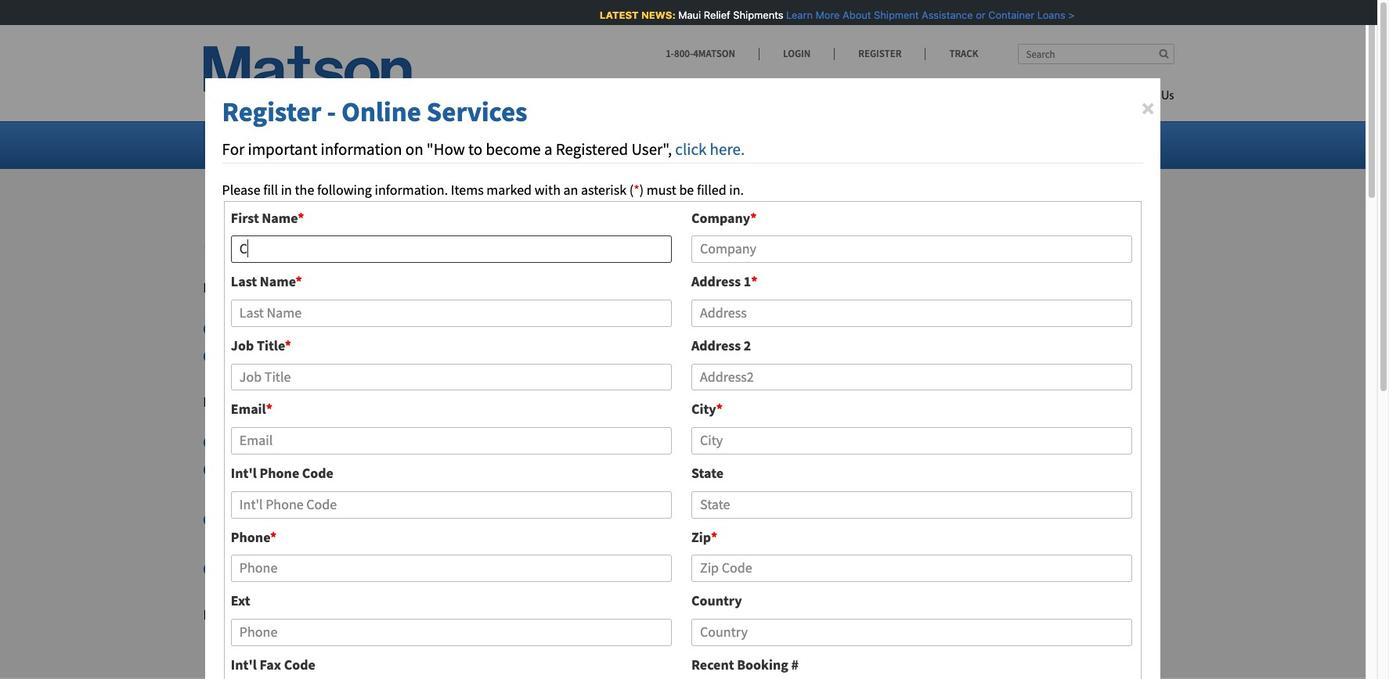 Task type: vqa. For each thing, say whether or not it's contained in the screenshot.


Task type: describe. For each thing, give the bounding box(es) containing it.
here.
[[710, 139, 745, 160]]

800- inside individual/one-time shipping other containerized commodities: book/quote – please call 1-800-962- 8766: or
[[778, 510, 803, 528]]

logistics,
[[518, 606, 573, 624]]

* up 1
[[750, 209, 757, 227]]

Company text field
[[691, 236, 1132, 263]]

8766: inside individual/one-time shipping household goods: book – please call 1-888-562-8766: estimate track
[[689, 461, 721, 479]]

track
[[949, 47, 978, 60]]

1 vertical spatial track
[[280, 533, 320, 551]]

int'l for int'l fax code
[[231, 656, 257, 674]]

562-
[[664, 461, 689, 479]]

if you intended to register for an account with matson logistics, please click here
[[203, 606, 673, 624]]

for all other inquires:
[[203, 393, 337, 411]]

hawaii
[[326, 135, 366, 153]]

information
[[321, 139, 402, 160]]

* up 2
[[751, 273, 758, 291]]

1 vertical spatial phone
[[231, 528, 270, 546]]

zip
[[691, 528, 711, 546]]

estimate link
[[724, 461, 782, 479]]

registration for matson navigation company
[[203, 178, 723, 270]]

user
[[231, 347, 257, 365]]

goods:
[[473, 461, 512, 479]]

learn more about shipment assistance or container loans > link
[[784, 9, 1073, 21]]

guam & micronesia
[[414, 135, 527, 153]]

individual/one-time shipping other containerized commodities: book/quote – please call 1-800-962- 8766: or
[[231, 510, 829, 551]]

0 vertical spatial to
[[468, 139, 482, 160]]

track link
[[925, 47, 978, 60]]

asia link
[[661, 135, 695, 153]]

contact us link
[[1094, 82, 1174, 114]]

* up trucker link
[[270, 528, 277, 546]]

&
[[452, 135, 461, 153]]

information.
[[375, 181, 448, 199]]

guam
[[414, 135, 449, 153]]

1 vertical spatial track link
[[280, 533, 320, 551]]

search image
[[1159, 49, 1169, 59]]

loans
[[1035, 9, 1063, 21]]

login
[[783, 47, 811, 60]]

0 vertical spatial an
[[563, 181, 578, 199]]

assistance
[[920, 9, 971, 21]]

code for int'l phone code
[[302, 464, 333, 482]]

4matson
[[693, 47, 735, 60]]

commodities:
[[524, 510, 604, 528]]

booking
[[737, 656, 788, 674]]

following:
[[383, 279, 446, 297]]

2 vertical spatial for
[[356, 606, 373, 624]]

estimate
[[724, 461, 782, 479]]

matson inside "registration for matson navigation company"
[[440, 178, 552, 225]]

× button
[[1141, 92, 1155, 124]]

last name *
[[231, 273, 302, 291]]

book
[[515, 461, 550, 479]]

registration for registration is applicable for following:
[[203, 279, 279, 297]]

applicable
[[295, 279, 360, 297]]

overview link
[[223, 135, 288, 153]]

matson left the "logistics,"
[[472, 606, 515, 624]]

First Name text field
[[231, 236, 672, 263]]

company for doing
[[231, 319, 287, 337]]

code for int'l fax code
[[284, 656, 315, 674]]

company doing ongoing business with matson link
[[231, 319, 503, 337]]

register for register
[[858, 47, 902, 60]]

int'l for int'l phone code
[[231, 464, 257, 482]]

company *
[[691, 209, 757, 227]]

individual/one- for track
[[231, 461, 323, 479]]

ext
[[231, 592, 250, 610]]

if
[[203, 606, 211, 624]]

job
[[231, 337, 254, 355]]

register for register - online services
[[222, 95, 321, 129]]

registered
[[556, 139, 628, 160]]

pacific
[[771, 135, 809, 153]]

book/quote
[[607, 510, 690, 528]]

Address 2 text field
[[691, 364, 1132, 391]]

call inside individual/one-time shipping household goods: book – please call 1-888-562-8766: estimate track
[[604, 461, 624, 479]]

latest
[[598, 9, 637, 21]]

"how
[[427, 139, 465, 160]]

following
[[317, 181, 372, 199]]

access
[[595, 347, 633, 365]]

register - online services
[[222, 95, 527, 129]]

must
[[647, 181, 676, 199]]

services
[[427, 95, 527, 129]]

micronesia
[[463, 135, 527, 153]]

962-
[[803, 510, 829, 528]]

1 vertical spatial an
[[376, 606, 391, 624]]

become
[[486, 139, 541, 160]]

company inside "registration for matson navigation company"
[[203, 223, 350, 270]]

int'l phone code
[[231, 464, 333, 482]]

account
[[393, 606, 441, 624]]

individual/one- for or
[[231, 510, 323, 528]]

register link
[[834, 47, 925, 60]]

time for track
[[323, 461, 349, 479]]

recent
[[691, 656, 734, 674]]

first name *
[[231, 209, 304, 227]]

learn
[[784, 9, 811, 21]]

State text field
[[691, 492, 1132, 519]]

matson up needing
[[460, 319, 503, 337]]

alaska
[[575, 135, 613, 153]]

container
[[986, 9, 1032, 21]]

shipping for other
[[352, 510, 403, 528]]

Int'l Phone Code text field
[[231, 492, 672, 519]]

maui
[[676, 9, 699, 21]]

filled
[[697, 181, 726, 199]]

automobile:
[[406, 433, 478, 451]]

items
[[451, 181, 484, 199]]

1-800-4matson
[[666, 47, 735, 60]]

0 vertical spatial or
[[974, 9, 984, 21]]

more
[[814, 9, 838, 21]]

intended
[[238, 606, 292, 624]]

email *
[[231, 400, 272, 418]]

for for for all other inquires:
[[203, 393, 224, 411]]

south pacific link
[[733, 135, 819, 153]]

with for account
[[443, 606, 469, 624]]

* up the country
[[711, 528, 717, 546]]

blue matson logo with ocean, shipping, truck, rail and logistics written beneath it. image
[[203, 46, 422, 110]]

contact us
[[1117, 90, 1174, 103]]

you
[[214, 606, 236, 624]]

with for marked
[[535, 181, 561, 199]]

registered
[[307, 347, 366, 365]]

Address text field
[[691, 300, 1132, 327]]



Task type: locate. For each thing, give the bounding box(es) containing it.
in
[[281, 181, 292, 199]]

0 vertical spatial phone
[[260, 464, 299, 482]]

navigation
[[559, 178, 723, 225]]

track link right phone *
[[280, 533, 320, 551]]

1 vertical spatial for
[[363, 279, 381, 297]]

1 vertical spatial 8766:
[[231, 533, 262, 551]]

track inside individual/one-time shipping household goods: book – please call 1-888-562-8766: estimate track
[[231, 483, 270, 501]]

0 horizontal spatial an
[[376, 606, 391, 624]]

phone up phone *
[[260, 464, 299, 482]]

on for "how
[[405, 139, 423, 160]]

time down inquires:
[[323, 433, 349, 451]]

* right all
[[266, 400, 272, 418]]

1 address from the top
[[691, 273, 741, 291]]

last
[[231, 273, 257, 291]]

0 vertical spatial for
[[222, 139, 245, 160]]

1 vertical spatial –
[[692, 510, 699, 528]]

for inside "registration for matson navigation company"
[[391, 178, 433, 225]]

0 vertical spatial registration
[[203, 178, 384, 225]]

Last Name text field
[[231, 300, 672, 327]]

1 vertical spatial time
[[323, 461, 349, 479]]

1 horizontal spatial track
[[280, 533, 320, 551]]

guam & micronesia link
[[414, 135, 536, 153]]

click left here.
[[675, 139, 707, 160]]

0 vertical spatial 8766:
[[689, 461, 721, 479]]

int'l
[[231, 464, 257, 482], [231, 656, 257, 674]]

time inside individual/one-time shipping household goods: book – please call 1-888-562-8766: estimate track
[[323, 461, 349, 479]]

company up last name *
[[203, 223, 350, 270]]

0 vertical spatial please
[[563, 461, 601, 479]]

0 horizontal spatial on
[[369, 347, 384, 365]]

company up the user
[[231, 319, 287, 337]]

Search search field
[[1017, 44, 1174, 64]]

fax
[[260, 656, 281, 674]]

alaska link
[[575, 135, 622, 153]]

please
[[222, 181, 260, 199]]

individual/one- down int'l phone code
[[231, 510, 323, 528]]

8766: inside individual/one-time shipping other containerized commodities: book/quote – please call 1-800-962- 8766: or
[[231, 533, 262, 551]]

address for address 2
[[691, 337, 741, 355]]

0 vertical spatial int'l
[[231, 464, 257, 482]]

to right '&'
[[468, 139, 482, 160]]

1 vertical spatial on
[[369, 347, 384, 365]]

3 time from the top
[[323, 510, 349, 528]]

for up company doing ongoing business with matson link
[[363, 279, 381, 297]]

int'l down the email
[[231, 464, 257, 482]]

2 address from the top
[[691, 337, 741, 355]]

1 horizontal spatial track link
[[280, 533, 320, 551]]

click left here
[[616, 606, 643, 624]]

or up the trucker
[[265, 533, 277, 551]]

business
[[377, 319, 429, 337]]

us
[[1161, 90, 1174, 103]]

0 horizontal spatial click
[[616, 606, 643, 624]]

1 vertical spatial call
[[743, 510, 764, 528]]

fill
[[263, 181, 278, 199]]

for important information on "how to become a registered user", click here.
[[222, 139, 745, 160]]

please inside individual/one-time shipping other containerized commodities: book/quote – please call 1-800-962- 8766: or
[[702, 510, 740, 528]]

individual/one- down email *
[[231, 461, 323, 479]]

an
[[563, 181, 578, 199], [376, 606, 391, 624]]

individual/one-time shipping household goods: book – please call 1-888-562-8766: estimate track
[[231, 461, 782, 501]]

Job Title text field
[[231, 364, 672, 391]]

track link down int'l phone code
[[231, 483, 270, 501]]

1 vertical spatial please
[[702, 510, 740, 528]]

register down shipment
[[858, 47, 902, 60]]

* left must
[[634, 181, 640, 199]]

)
[[640, 181, 644, 199]]

#
[[791, 656, 799, 674]]

call down estimate "link"
[[743, 510, 764, 528]]

latest news: maui relief shipments learn more about shipment assistance or container loans >
[[598, 9, 1073, 21]]

all
[[227, 393, 242, 411]]

0 horizontal spatial or
[[265, 533, 277, 551]]

individual/one- inside individual/one-time shipping household goods: book – please call 1-888-562-8766: estimate track
[[231, 461, 323, 479]]

8766: up the trucker
[[231, 533, 262, 551]]

1 vertical spatial 1-
[[627, 461, 639, 479]]

track
[[231, 483, 270, 501], [280, 533, 320, 551]]

1 vertical spatial code
[[284, 656, 315, 674]]

0 vertical spatial track link
[[231, 483, 270, 501]]

time for or
[[323, 510, 349, 528]]

needing
[[481, 347, 529, 365]]

2 vertical spatial individual/one-
[[231, 510, 323, 528]]

with right marked
[[535, 181, 561, 199]]

matson down for important information on "how to become a registered user", click here.
[[440, 178, 552, 225]]

1 vertical spatial with
[[431, 319, 458, 337]]

1- inside individual/one-time shipping other containerized commodities: book/quote – please call 1-800-962- 8766: or
[[766, 510, 778, 528]]

0 vertical spatial with
[[535, 181, 561, 199]]

1 horizontal spatial call
[[743, 510, 764, 528]]

0 horizontal spatial track
[[231, 483, 270, 501]]

please right the "logistics,"
[[575, 606, 614, 624]]

registration inside "registration for matson navigation company"
[[203, 178, 384, 225]]

Country text field
[[691, 619, 1132, 647]]

1
[[744, 273, 751, 291]]

shipping inside individual/one-time shipping other containerized commodities: book/quote – please call 1-800-962- 8766: or
[[352, 510, 403, 528]]

user already registered on matson website needing additional access link
[[231, 347, 633, 365]]

or
[[974, 9, 984, 21], [265, 533, 277, 551]]

individual/one- up int'l phone code
[[231, 433, 323, 451]]

south
[[733, 135, 768, 153]]

0 horizontal spatial other
[[245, 393, 279, 411]]

to
[[468, 139, 482, 160], [294, 606, 307, 624]]

0 horizontal spatial call
[[604, 461, 624, 479]]

0 vertical spatial 800-
[[674, 47, 693, 60]]

hawaii link
[[326, 135, 376, 153]]

1 horizontal spatial to
[[468, 139, 482, 160]]

address for address 1 *
[[691, 273, 741, 291]]

* down the the
[[298, 209, 304, 227]]

0 vertical spatial name
[[262, 209, 298, 227]]

2 time from the top
[[323, 461, 349, 479]]

company for *
[[691, 209, 750, 227]]

phone
[[260, 464, 299, 482], [231, 528, 270, 546]]

other down "household"
[[406, 510, 438, 528]]

news:
[[639, 9, 674, 21]]

time inside individual/one-time shipping other containerized commodities: book/quote – please call 1-800-962- 8766: or
[[323, 510, 349, 528]]

zip *
[[691, 528, 717, 546]]

other inside individual/one-time shipping other containerized commodities: book/quote – please call 1-800-962- 8766: or
[[406, 510, 438, 528]]

0 vertical spatial 1-
[[666, 47, 674, 60]]

0 horizontal spatial track link
[[231, 483, 270, 501]]

track right phone *
[[280, 533, 320, 551]]

3 individual/one- from the top
[[231, 510, 323, 528]]

individual/one-
[[231, 433, 323, 451], [231, 461, 323, 479], [231, 510, 323, 528]]

1- down news:
[[666, 47, 674, 60]]

1 vertical spatial to
[[294, 606, 307, 624]]

time
[[323, 433, 349, 451], [323, 461, 349, 479], [323, 510, 349, 528]]

for left all
[[203, 393, 224, 411]]

2 vertical spatial shipping
[[352, 510, 403, 528]]

1 horizontal spatial click
[[675, 139, 707, 160]]

1 horizontal spatial or
[[974, 9, 984, 21]]

please down state
[[702, 510, 740, 528]]

shipments
[[731, 9, 781, 21]]

1 vertical spatial register
[[222, 95, 321, 129]]

shipping
[[352, 433, 403, 451], [352, 461, 403, 479], [352, 510, 403, 528]]

0 horizontal spatial 800-
[[674, 47, 693, 60]]

click
[[675, 139, 707, 160], [616, 606, 643, 624]]

1 time from the top
[[323, 433, 349, 451]]

register up the overview link
[[222, 95, 321, 129]]

with right account
[[443, 606, 469, 624]]

0 vertical spatial for
[[391, 178, 433, 225]]

0 vertical spatial other
[[245, 393, 279, 411]]

call inside individual/one-time shipping other containerized commodities: book/quote – please call 1-800-962- 8766: or
[[743, 510, 764, 528]]

0 vertical spatial on
[[405, 139, 423, 160]]

0 horizontal spatial register
[[222, 95, 321, 129]]

0 vertical spatial track
[[231, 483, 270, 501]]

0 vertical spatial time
[[323, 433, 349, 451]]

1 individual/one- from the top
[[231, 433, 323, 451]]

0 vertical spatial click
[[675, 139, 707, 160]]

2 vertical spatial with
[[443, 606, 469, 624]]

1 vertical spatial click
[[616, 606, 643, 624]]

registration for registration for matson navigation company
[[203, 178, 384, 225]]

ongoing
[[326, 319, 375, 337]]

registration
[[203, 178, 384, 225], [203, 279, 279, 297]]

shipping inside individual/one-time shipping household goods: book – please call 1-888-562-8766: estimate track
[[352, 461, 403, 479]]

online
[[341, 95, 421, 129]]

* down address 2
[[716, 400, 723, 418]]

0 vertical spatial –
[[553, 461, 560, 479]]

call left 888-
[[604, 461, 624, 479]]

Zip Code text field
[[691, 555, 1132, 583]]

city
[[691, 400, 716, 418]]

company down filled
[[691, 209, 750, 227]]

0 horizontal spatial 8766:
[[231, 533, 262, 551]]

be
[[679, 181, 694, 199]]

name for last name
[[260, 273, 296, 291]]

the
[[295, 181, 314, 199]]

int'l fax code
[[231, 656, 315, 674]]

city *
[[691, 400, 723, 418]]

household
[[406, 461, 470, 479]]

register
[[858, 47, 902, 60], [222, 95, 321, 129]]

0 vertical spatial code
[[302, 464, 333, 482]]

1 horizontal spatial an
[[563, 181, 578, 199]]

1- left 962-
[[766, 510, 778, 528]]

0 horizontal spatial to
[[294, 606, 307, 624]]

1 horizontal spatial 8766:
[[689, 461, 721, 479]]

2 vertical spatial time
[[323, 510, 349, 528]]

code right fax
[[284, 656, 315, 674]]

1 vertical spatial other
[[406, 510, 438, 528]]

title
[[257, 337, 285, 355]]

address left 2
[[691, 337, 741, 355]]

state
[[691, 464, 724, 482]]

phone *
[[231, 528, 277, 546]]

0 vertical spatial individual/one-
[[231, 433, 323, 451]]

shipment
[[872, 9, 917, 21]]

1 vertical spatial for
[[203, 393, 224, 411]]

1 vertical spatial name
[[260, 273, 296, 291]]

2 int'l from the top
[[231, 656, 257, 674]]

relief
[[702, 9, 728, 21]]

-
[[327, 95, 336, 129]]

trucker link
[[231, 560, 275, 578]]

– right book
[[553, 461, 560, 479]]

name for first name
[[262, 209, 298, 227]]

* right the user
[[285, 337, 291, 355]]

2 registration from the top
[[203, 279, 279, 297]]

a
[[544, 139, 552, 160]]

code down individual/one-time shipping automobile:
[[302, 464, 333, 482]]

already
[[260, 347, 304, 365]]

*
[[634, 181, 640, 199], [298, 209, 304, 227], [750, 209, 757, 227], [296, 273, 302, 291], [751, 273, 758, 291], [285, 337, 291, 355], [266, 400, 272, 418], [716, 400, 723, 418], [270, 528, 277, 546], [711, 528, 717, 546]]

– inside individual/one-time shipping household goods: book – please call 1-888-562-8766: estimate track
[[553, 461, 560, 479]]

website
[[433, 347, 478, 365]]

on for matson
[[369, 347, 384, 365]]

1 horizontal spatial other
[[406, 510, 438, 528]]

with up website
[[431, 319, 458, 337]]

for up please at the top of page
[[222, 139, 245, 160]]

1 vertical spatial address
[[691, 337, 741, 355]]

Phone text field
[[231, 555, 672, 583]]

an left account
[[376, 606, 391, 624]]

1-800-4matson link
[[666, 47, 759, 60]]

time down int'l phone code
[[323, 510, 349, 528]]

doing
[[290, 319, 324, 337]]

1 horizontal spatial –
[[692, 510, 699, 528]]

0 vertical spatial address
[[691, 273, 741, 291]]

800- down maui
[[674, 47, 693, 60]]

2 shipping from the top
[[352, 461, 403, 479]]

1- inside individual/one-time shipping household goods: book – please call 1-888-562-8766: estimate track
[[627, 461, 639, 479]]

0 vertical spatial register
[[858, 47, 902, 60]]

asterisk
[[581, 181, 627, 199]]

on down company doing ongoing business with matson link
[[369, 347, 384, 365]]

track link
[[231, 483, 270, 501], [280, 533, 320, 551]]

matson down business
[[387, 347, 430, 365]]

2 horizontal spatial 1-
[[766, 510, 778, 528]]

1 vertical spatial or
[[265, 533, 277, 551]]

None search field
[[1017, 44, 1174, 64]]

time down individual/one-time shipping automobile:
[[323, 461, 349, 479]]

(
[[629, 181, 634, 199]]

1 vertical spatial individual/one-
[[231, 461, 323, 479]]

for for for important information on "how to become a registered user", click here.
[[222, 139, 245, 160]]

0 horizontal spatial –
[[553, 461, 560, 479]]

an left asterisk
[[563, 181, 578, 199]]

0 vertical spatial shipping
[[352, 433, 403, 451]]

phone up trucker link
[[231, 528, 270, 546]]

on left the "how on the left top of the page
[[405, 139, 423, 160]]

0 horizontal spatial 1-
[[627, 461, 639, 479]]

Email text field
[[231, 428, 672, 455]]

2 individual/one- from the top
[[231, 461, 323, 479]]

1 vertical spatial shipping
[[352, 461, 403, 479]]

here
[[646, 606, 673, 624]]

shipping for household
[[352, 461, 403, 479]]

please right book
[[563, 461, 601, 479]]

1 registration from the top
[[203, 178, 384, 225]]

* right "is" on the left
[[296, 273, 302, 291]]

or left "container"
[[974, 9, 984, 21]]

2 vertical spatial please
[[575, 606, 614, 624]]

3 shipping from the top
[[352, 510, 403, 528]]

name right 'last'
[[260, 273, 296, 291]]

company doing ongoing business with matson
[[231, 319, 503, 337]]

0 vertical spatial call
[[604, 461, 624, 479]]

1-
[[666, 47, 674, 60], [627, 461, 639, 479], [766, 510, 778, 528]]

1 vertical spatial 800-
[[778, 510, 803, 528]]

Ext text field
[[231, 619, 672, 647]]

1 horizontal spatial 800-
[[778, 510, 803, 528]]

1 shipping from the top
[[352, 433, 403, 451]]

8766: left estimate "link"
[[689, 461, 721, 479]]

–
[[553, 461, 560, 479], [692, 510, 699, 528]]

on
[[405, 139, 423, 160], [369, 347, 384, 365]]

contact
[[1117, 90, 1158, 103]]

overview
[[223, 135, 278, 153]]

1 horizontal spatial register
[[858, 47, 902, 60]]

for right register
[[356, 606, 373, 624]]

address left 1
[[691, 273, 741, 291]]

please inside individual/one-time shipping household goods: book – please call 1-888-562-8766: estimate track
[[563, 461, 601, 479]]

– right book/quote
[[692, 510, 699, 528]]

City text field
[[691, 428, 1132, 455]]

– inside individual/one-time shipping other containerized commodities: book/quote – please call 1-800-962- 8766: or
[[692, 510, 699, 528]]

or inside individual/one-time shipping other containerized commodities: book/quote – please call 1-800-962- 8766: or
[[265, 533, 277, 551]]

800- down estimate
[[778, 510, 803, 528]]

top menu navigation
[[607, 82, 1174, 114]]

1- left 562-
[[627, 461, 639, 479]]

1 vertical spatial int'l
[[231, 656, 257, 674]]

individual/one- inside individual/one-time shipping other containerized commodities: book/quote – please call 1-800-962- 8766: or
[[231, 510, 323, 528]]

1 vertical spatial registration
[[203, 279, 279, 297]]

name down the in
[[262, 209, 298, 227]]

individual/one-time shipping automobile:
[[231, 433, 481, 451]]

email
[[231, 400, 266, 418]]

1 int'l from the top
[[231, 464, 257, 482]]

1 horizontal spatial 1-
[[666, 47, 674, 60]]

int'l left fax
[[231, 656, 257, 674]]

for left items
[[391, 178, 433, 225]]

other right all
[[245, 393, 279, 411]]

trucker
[[231, 560, 275, 578]]

to left register
[[294, 606, 307, 624]]

2 vertical spatial 1-
[[766, 510, 778, 528]]

inquires:
[[281, 393, 337, 411]]

marked
[[487, 181, 532, 199]]

shipping for automobile:
[[352, 433, 403, 451]]

1 horizontal spatial on
[[405, 139, 423, 160]]

×
[[1141, 92, 1155, 124]]

track down int'l phone code
[[231, 483, 270, 501]]



